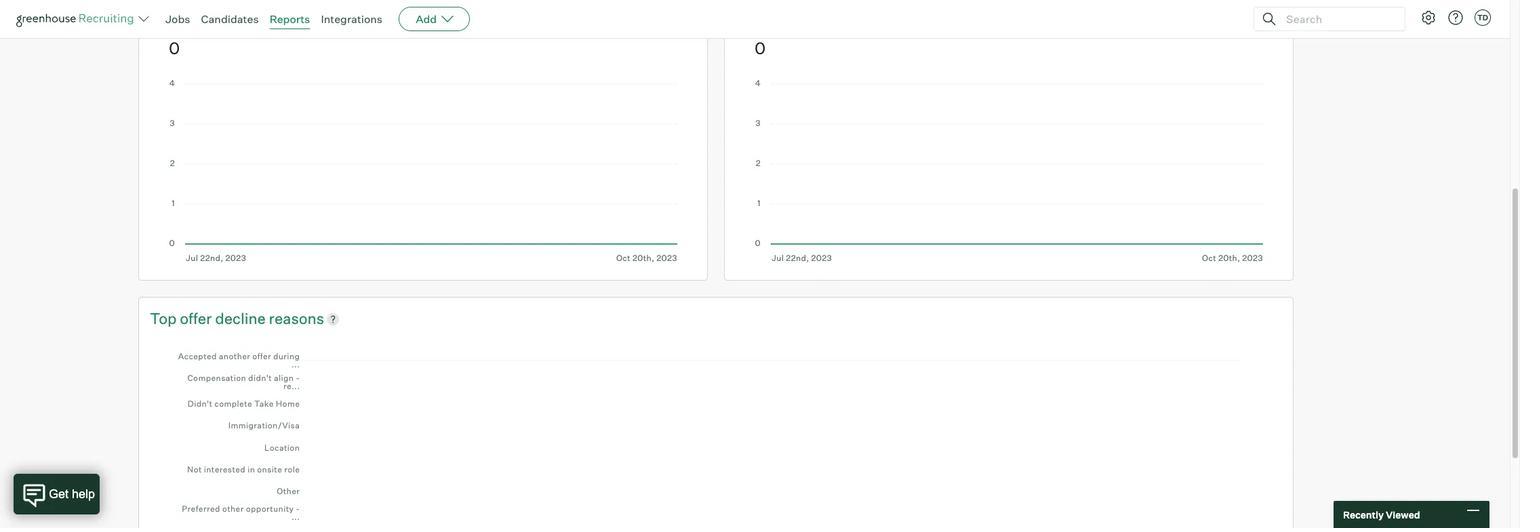 Task type: locate. For each thing, give the bounding box(es) containing it.
offers link
[[150, 7, 195, 28]]

created
[[195, 8, 249, 26]]

viewed
[[1386, 509, 1420, 520]]

recently
[[1343, 509, 1384, 520]]

integrations link
[[321, 12, 382, 26]]

reports link
[[270, 12, 310, 26]]

decline link
[[215, 308, 269, 329]]

top
[[150, 309, 177, 327]]

1 horizontal spatial 0
[[755, 38, 766, 58]]

td
[[1477, 13, 1488, 22]]

xychart image
[[169, 80, 677, 263], [755, 80, 1263, 263], [169, 342, 1263, 528]]

0
[[169, 38, 180, 58], [755, 38, 766, 58]]

reports
[[270, 12, 310, 26]]

0 horizontal spatial 0
[[169, 38, 180, 58]]

integrations
[[321, 12, 382, 26]]

jobs
[[165, 12, 190, 26]]

add button
[[399, 7, 470, 31]]

created link
[[195, 7, 249, 28]]

top link
[[150, 308, 180, 329]]

reasons
[[269, 309, 324, 327]]



Task type: describe. For each thing, give the bounding box(es) containing it.
candidates
[[201, 12, 259, 26]]

1 0 from the left
[[169, 38, 180, 58]]

2 0 from the left
[[755, 38, 766, 58]]

candidates link
[[201, 12, 259, 26]]

jobs link
[[165, 12, 190, 26]]

offer
[[180, 309, 212, 327]]

td button
[[1475, 9, 1491, 26]]

offers
[[150, 8, 195, 26]]

td button
[[1472, 7, 1494, 28]]

top offer decline
[[150, 309, 269, 327]]

reasons link
[[269, 308, 324, 329]]

Search text field
[[1283, 9, 1393, 29]]

greenhouse recruiting image
[[16, 11, 138, 27]]

configure image
[[1420, 9, 1437, 26]]

decline
[[215, 309, 266, 327]]

add
[[416, 12, 437, 26]]

recently viewed
[[1343, 509, 1420, 520]]

offer link
[[180, 308, 215, 329]]



Task type: vqa. For each thing, say whether or not it's contained in the screenshot.
Run within the BUTTON
no



